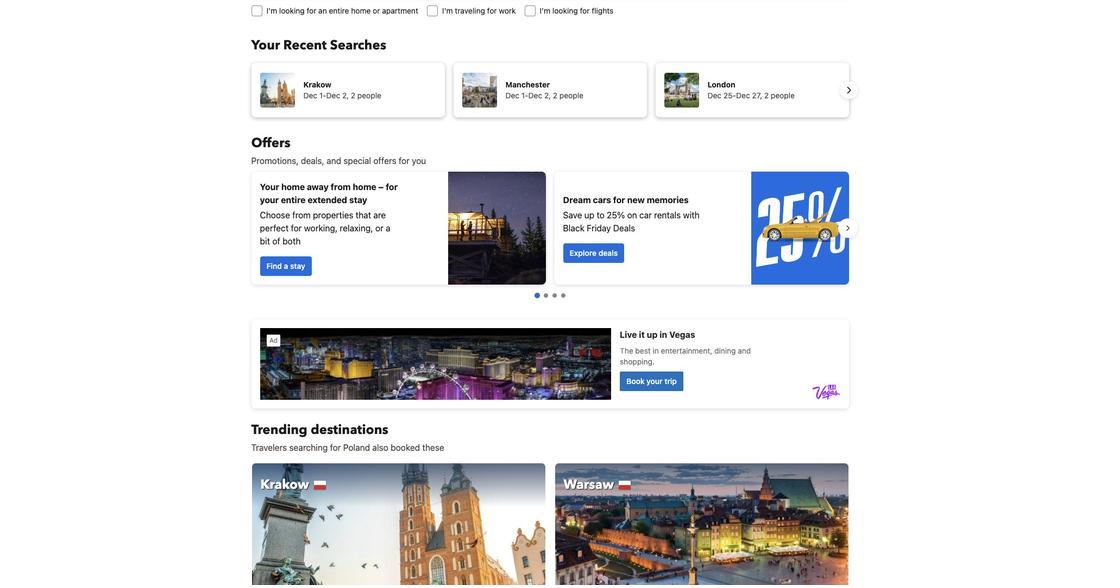 Task type: vqa. For each thing, say whether or not it's contained in the screenshot.
WHERE ARE YOU GOING? FIELD
no



Task type: locate. For each thing, give the bounding box(es) containing it.
promotions,
[[251, 156, 299, 166]]

2 i'm from the left
[[442, 6, 453, 15]]

choose
[[260, 210, 290, 220]]

for left an at the top left of the page
[[307, 6, 317, 15]]

2 inside krakow dec 1-dec 2, 2 people
[[351, 91, 355, 100]]

2, down searches
[[342, 91, 349, 100]]

poland
[[343, 443, 370, 453]]

0 horizontal spatial looking
[[279, 6, 305, 15]]

1 people from the left
[[358, 91, 381, 100]]

1- down "manchester"
[[522, 91, 529, 100]]

1 horizontal spatial 2,
[[545, 91, 551, 100]]

for
[[307, 6, 317, 15], [487, 6, 497, 15], [580, 6, 590, 15], [399, 156, 410, 166], [386, 182, 398, 192], [613, 195, 625, 205], [291, 223, 302, 233], [330, 443, 341, 453]]

1 vertical spatial region
[[243, 167, 858, 289]]

2 region from the top
[[243, 167, 858, 289]]

1 vertical spatial a
[[284, 261, 288, 271]]

dream cars for new memories save up to 25% on car rentals with black friday deals
[[563, 195, 700, 233]]

are
[[374, 210, 386, 220]]

1 vertical spatial stay
[[290, 261, 305, 271]]

stay right the find
[[290, 261, 305, 271]]

apartment
[[382, 6, 418, 15]]

1 horizontal spatial people
[[560, 91, 584, 100]]

explore deals link
[[563, 243, 624, 263]]

krakow
[[304, 80, 331, 89], [261, 476, 309, 494]]

2 inside manchester dec 1-dec 2, 2 people
[[553, 91, 558, 100]]

home
[[351, 6, 371, 15], [281, 182, 305, 192], [353, 182, 376, 192]]

your left recent
[[251, 36, 280, 54]]

from up extended in the top left of the page
[[331, 182, 351, 192]]

0 vertical spatial your
[[251, 36, 280, 54]]

your inside your home away from home – for your entire extended stay choose from properties that are perfect for working, relaxing, or a bit of both
[[260, 182, 279, 192]]

find a stay link
[[260, 257, 312, 276]]

searching
[[289, 443, 328, 453]]

offers
[[251, 134, 291, 152]]

0 vertical spatial from
[[331, 182, 351, 192]]

i'm
[[267, 6, 277, 15], [442, 6, 453, 15]]

looking for i'm
[[553, 6, 578, 15]]

your up your
[[260, 182, 279, 192]]

krakow for krakow
[[261, 476, 309, 494]]

1-
[[319, 91, 326, 100], [522, 91, 529, 100]]

0 horizontal spatial from
[[292, 210, 311, 220]]

friday
[[587, 223, 611, 233]]

1 horizontal spatial a
[[386, 223, 390, 233]]

traveling
[[455, 6, 485, 15]]

1 horizontal spatial looking
[[553, 6, 578, 15]]

stay up that
[[349, 195, 367, 205]]

i'm looking for flights
[[540, 6, 614, 15]]

home up searches
[[351, 6, 371, 15]]

flights
[[592, 6, 614, 15]]

krakow down 'travelers'
[[261, 476, 309, 494]]

2 1- from the left
[[522, 91, 529, 100]]

2 for krakow
[[351, 91, 355, 100]]

1 vertical spatial entire
[[281, 195, 306, 205]]

progress bar
[[534, 293, 565, 298]]

i'm left traveling
[[442, 6, 453, 15]]

or
[[373, 6, 380, 15], [375, 223, 384, 233]]

1- inside manchester dec 1-dec 2, 2 people
[[522, 91, 529, 100]]

krakow link
[[251, 463, 546, 585]]

2 looking from the left
[[553, 6, 578, 15]]

i'm left an at the top left of the page
[[267, 6, 277, 15]]

from up working,
[[292, 210, 311, 220]]

3 2 from the left
[[765, 91, 769, 100]]

memories
[[647, 195, 689, 205]]

an
[[319, 6, 327, 15]]

looking right i'm at top
[[553, 6, 578, 15]]

0 vertical spatial region
[[243, 59, 858, 122]]

krakow inside krakow dec 1-dec 2, 2 people
[[304, 80, 331, 89]]

27,
[[752, 91, 762, 100]]

for up the both at top
[[291, 223, 302, 233]]

1 2, from the left
[[342, 91, 349, 100]]

looking left an at the top left of the page
[[279, 6, 305, 15]]

a right the find
[[284, 261, 288, 271]]

region containing your home away from home – for your entire extended stay
[[243, 167, 858, 289]]

2 2 from the left
[[553, 91, 558, 100]]

people
[[358, 91, 381, 100], [560, 91, 584, 100], [771, 91, 795, 100]]

stay
[[349, 195, 367, 205], [290, 261, 305, 271]]

1 looking from the left
[[279, 6, 305, 15]]

0 horizontal spatial 1-
[[319, 91, 326, 100]]

booked
[[391, 443, 420, 453]]

entire up choose
[[281, 195, 306, 205]]

1 horizontal spatial stay
[[349, 195, 367, 205]]

0 vertical spatial or
[[373, 6, 380, 15]]

for left the work
[[487, 6, 497, 15]]

for inside trending destinations travelers searching for poland also booked these
[[330, 443, 341, 453]]

dec
[[304, 91, 317, 100], [326, 91, 340, 100], [506, 91, 520, 100], [529, 91, 542, 100], [708, 91, 722, 100], [736, 91, 750, 100]]

5 dec from the left
[[708, 91, 722, 100]]

for up 25%
[[613, 195, 625, 205]]

entire
[[329, 6, 349, 15], [281, 195, 306, 205]]

2, inside manchester dec 1-dec 2, 2 people
[[545, 91, 551, 100]]

people inside krakow dec 1-dec 2, 2 people
[[358, 91, 381, 100]]

trending destinations travelers searching for poland also booked these
[[251, 421, 444, 453]]

or down "are" at the left of page
[[375, 223, 384, 233]]

black
[[563, 223, 585, 233]]

a
[[386, 223, 390, 233], [284, 261, 288, 271]]

on
[[627, 210, 637, 220]]

2 people from the left
[[560, 91, 584, 100]]

1 horizontal spatial 2
[[553, 91, 558, 100]]

cars
[[593, 195, 611, 205]]

1 2 from the left
[[351, 91, 355, 100]]

find a stay
[[267, 261, 305, 271]]

your
[[260, 195, 279, 205]]

1 1- from the left
[[319, 91, 326, 100]]

3 people from the left
[[771, 91, 795, 100]]

warsaw link
[[555, 463, 849, 585]]

0 horizontal spatial i'm
[[267, 6, 277, 15]]

1 region from the top
[[243, 59, 858, 122]]

1 i'm from the left
[[267, 6, 277, 15]]

region
[[243, 59, 858, 122], [243, 167, 858, 289]]

bit
[[260, 236, 270, 246]]

2, inside krakow dec 1-dec 2, 2 people
[[342, 91, 349, 100]]

0 horizontal spatial entire
[[281, 195, 306, 205]]

people for manchester dec 1-dec 2, 2 people
[[560, 91, 584, 100]]

people inside manchester dec 1-dec 2, 2 people
[[560, 91, 584, 100]]

0 horizontal spatial stay
[[290, 261, 305, 271]]

away
[[307, 182, 329, 192]]

to
[[597, 210, 605, 220]]

2
[[351, 91, 355, 100], [553, 91, 558, 100], [765, 91, 769, 100]]

0 horizontal spatial 2,
[[342, 91, 349, 100]]

1 vertical spatial from
[[292, 210, 311, 220]]

people inside london dec 25-dec 27, 2 people
[[771, 91, 795, 100]]

1 vertical spatial or
[[375, 223, 384, 233]]

2 2, from the left
[[545, 91, 551, 100]]

0 vertical spatial stay
[[349, 195, 367, 205]]

that
[[356, 210, 371, 220]]

2, down "manchester"
[[545, 91, 551, 100]]

also
[[372, 443, 388, 453]]

krakow down your recent searches
[[304, 80, 331, 89]]

1- inside krakow dec 1-dec 2, 2 people
[[319, 91, 326, 100]]

for inside offers promotions, deals, and special offers for you
[[399, 156, 410, 166]]

1 horizontal spatial entire
[[329, 6, 349, 15]]

for left you at the top of the page
[[399, 156, 410, 166]]

and
[[327, 156, 341, 166]]

1 horizontal spatial from
[[331, 182, 351, 192]]

1- down your recent searches
[[319, 91, 326, 100]]

for inside dream cars for new memories save up to 25% on car rentals with black friday deals
[[613, 195, 625, 205]]

your recent searches
[[251, 36, 386, 54]]

0 horizontal spatial people
[[358, 91, 381, 100]]

entire right an at the top left of the page
[[329, 6, 349, 15]]

dream
[[563, 195, 591, 205]]

new
[[627, 195, 645, 205]]

2 horizontal spatial 2
[[765, 91, 769, 100]]

main content
[[243, 134, 858, 585]]

2,
[[342, 91, 349, 100], [545, 91, 551, 100]]

for left poland
[[330, 443, 341, 453]]

1 vertical spatial krakow
[[261, 476, 309, 494]]

a photo of a couple standing in front of a cabin in a forest at night image
[[448, 172, 546, 285]]

looking
[[279, 6, 305, 15], [553, 6, 578, 15]]

your for your home away from home – for your entire extended stay choose from properties that are perfect for working, relaxing, or a bit of both
[[260, 182, 279, 192]]

1 horizontal spatial i'm
[[442, 6, 453, 15]]

a inside your home away from home – for your entire extended stay choose from properties that are perfect for working, relaxing, or a bit of both
[[386, 223, 390, 233]]

1 horizontal spatial 1-
[[522, 91, 529, 100]]

0 vertical spatial krakow
[[304, 80, 331, 89]]

0 vertical spatial a
[[386, 223, 390, 233]]

0 horizontal spatial 2
[[351, 91, 355, 100]]

from
[[331, 182, 351, 192], [292, 210, 311, 220]]

2 inside london dec 25-dec 27, 2 people
[[765, 91, 769, 100]]

deals
[[599, 248, 618, 258]]

a down "are" at the left of page
[[386, 223, 390, 233]]

or left apartment
[[373, 6, 380, 15]]

your
[[251, 36, 280, 54], [260, 182, 279, 192]]

save
[[563, 210, 582, 220]]

2 horizontal spatial people
[[771, 91, 795, 100]]

i'm for i'm looking for an entire home or apartment
[[267, 6, 277, 15]]

advertisement region
[[251, 320, 849, 409]]

1 vertical spatial your
[[260, 182, 279, 192]]



Task type: describe. For each thing, give the bounding box(es) containing it.
extended
[[308, 195, 347, 205]]

for left flights
[[580, 6, 590, 15]]

these
[[422, 443, 444, 453]]

i'm looking for an entire home or apartment
[[267, 6, 418, 15]]

travelers
[[251, 443, 287, 453]]

relaxing,
[[340, 223, 373, 233]]

trending
[[251, 421, 308, 439]]

–
[[379, 182, 384, 192]]

deals,
[[301, 156, 324, 166]]

people for krakow dec 1-dec 2, 2 people
[[358, 91, 381, 100]]

1- for manchester
[[522, 91, 529, 100]]

1 dec from the left
[[304, 91, 317, 100]]

explore deals
[[570, 248, 618, 258]]

for right '–'
[[386, 182, 398, 192]]

3 dec from the left
[[506, 91, 520, 100]]

6 dec from the left
[[736, 91, 750, 100]]

2, for krakow
[[342, 91, 349, 100]]

london dec 25-dec 27, 2 people
[[708, 80, 795, 100]]

find
[[267, 261, 282, 271]]

london
[[708, 80, 736, 89]]

destinations
[[311, 421, 388, 439]]

or inside your home away from home – for your entire extended stay choose from properties that are perfect for working, relaxing, or a bit of both
[[375, 223, 384, 233]]

25%
[[607, 210, 625, 220]]

offers promotions, deals, and special offers for you
[[251, 134, 426, 166]]

get up to 25% off car rental with black friday deals image
[[751, 172, 849, 285]]

stay inside your home away from home – for your entire extended stay choose from properties that are perfect for working, relaxing, or a bit of both
[[349, 195, 367, 205]]

up
[[585, 210, 595, 220]]

i'm traveling for work
[[442, 6, 516, 15]]

i'm for i'm traveling for work
[[442, 6, 453, 15]]

25-
[[724, 91, 736, 100]]

of
[[272, 236, 280, 246]]

both
[[283, 236, 301, 246]]

people for london dec 25-dec 27, 2 people
[[771, 91, 795, 100]]

2 for london
[[765, 91, 769, 100]]

car
[[640, 210, 652, 220]]

working,
[[304, 223, 338, 233]]

main content containing offers
[[243, 134, 858, 585]]

krakow for krakow dec 1-dec 2, 2 people
[[304, 80, 331, 89]]

work
[[499, 6, 516, 15]]

next image
[[843, 84, 856, 97]]

0 horizontal spatial a
[[284, 261, 288, 271]]

i'm
[[540, 6, 551, 15]]

4 dec from the left
[[529, 91, 542, 100]]

manchester dec 1-dec 2, 2 people
[[506, 80, 584, 100]]

your for your recent searches
[[251, 36, 280, 54]]

warsaw
[[564, 476, 614, 494]]

looking for i'm
[[279, 6, 305, 15]]

your home away from home – for your entire extended stay choose from properties that are perfect for working, relaxing, or a bit of both
[[260, 182, 398, 246]]

home left '–'
[[353, 182, 376, 192]]

region containing krakow
[[243, 59, 858, 122]]

searches
[[330, 36, 386, 54]]

2, for manchester
[[545, 91, 551, 100]]

2 for manchester
[[553, 91, 558, 100]]

1- for krakow
[[319, 91, 326, 100]]

properties
[[313, 210, 353, 220]]

special
[[344, 156, 371, 166]]

rentals
[[654, 210, 681, 220]]

0 vertical spatial entire
[[329, 6, 349, 15]]

offers
[[374, 156, 397, 166]]

2 dec from the left
[[326, 91, 340, 100]]

krakow dec 1-dec 2, 2 people
[[304, 80, 381, 100]]

explore
[[570, 248, 597, 258]]

home left away on the top left
[[281, 182, 305, 192]]

entire inside your home away from home – for your entire extended stay choose from properties that are perfect for working, relaxing, or a bit of both
[[281, 195, 306, 205]]

recent
[[283, 36, 327, 54]]

deals
[[613, 223, 635, 233]]

you
[[412, 156, 426, 166]]

perfect
[[260, 223, 289, 233]]

manchester
[[506, 80, 550, 89]]

with
[[683, 210, 700, 220]]



